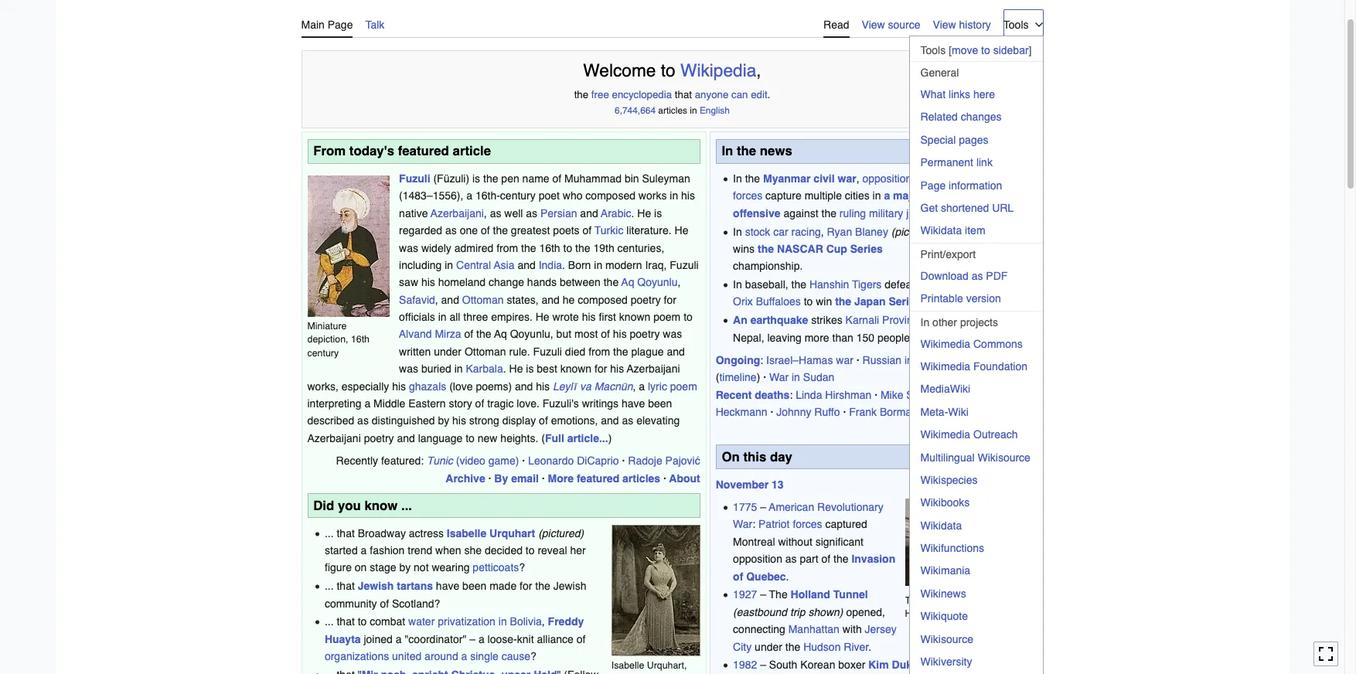 Task type: vqa. For each thing, say whether or not it's contained in the screenshot.
the "is" in the ) is the pen name of Muhammad bin Suleyman (1483–1556), a 16th-century poet who composed works in his native
yes



Task type: locate. For each thing, give the bounding box(es) containing it.
was down written
[[399, 363, 418, 375]]

0 vertical spatial 16th
[[539, 242, 561, 254]]

view
[[862, 19, 885, 31], [933, 19, 957, 31]]

jersey city
[[733, 624, 897, 653]]

he inside . he is regarded as one of the greatest poets of
[[638, 207, 651, 219]]

in up (love
[[455, 363, 463, 375]]

ottoman up karbala link
[[465, 346, 506, 358]]

in for in stock car racing , ryan blaney (pictured) wins the nascar cup series championship. in baseball, the hanshin tigers defeat the orix buffaloes to win the japan series .
[[733, 226, 742, 238]]

composed
[[586, 190, 636, 202], [578, 294, 628, 306]]

1 wikidata from the top
[[921, 225, 962, 237]]

bin
[[625, 172, 639, 185]]

tunic
[[427, 455, 453, 467]]

1 vertical spatial known
[[561, 363, 592, 375]]

have inside have been made for the jewish community of scotland?
[[436, 580, 460, 593]]

of up poet
[[553, 172, 562, 185]]

download
[[921, 270, 969, 282]]

tunnel inside 1927 – the holland tunnel (eastbound trip shown)
[[834, 589, 868, 601]]

azerbaijani up lyric
[[627, 363, 680, 375]]

2 jewish from the left
[[554, 580, 587, 593]]

1 vertical spatial page
[[921, 179, 946, 192]]

1 horizontal spatial by
[[438, 415, 450, 427]]

by email link
[[495, 472, 539, 485]]

wikidata
[[921, 225, 962, 237], [921, 520, 962, 532]]

the inside ) is the pen name of muhammad bin suleyman (1483–1556), a 16th-century poet who composed works in his native
[[483, 172, 499, 185]]

fuzuli inside . born in modern iraq, fuzuli saw his homeland change hands between the
[[670, 259, 699, 271]]

1 vertical spatial 16th
[[351, 334, 370, 345]]

1 vertical spatial is
[[654, 207, 662, 219]]

in inside states, and he composed poetry for officials in all three empires. he wrote his first known poem to alvand mirza
[[438, 311, 447, 323]]

0 vertical spatial poetry
[[631, 294, 661, 306]]

of inside ) is the pen name of muhammad bin suleyman (1483–1556), a 16th-century poet who composed works in his native
[[553, 172, 562, 185]]

of
[[553, 172, 562, 185], [481, 224, 490, 237], [583, 224, 592, 237], [465, 328, 474, 341], [601, 328, 610, 341], [948, 354, 957, 367], [475, 398, 484, 410], [539, 415, 548, 427], [822, 553, 831, 566], [733, 571, 744, 583], [988, 595, 996, 607], [380, 598, 389, 610], [577, 633, 586, 646]]

azerbaijani up one on the top of page
[[431, 207, 484, 219]]

a inside ) is the pen name of muhammad bin suleyman (1483–1556), a 16th-century poet who composed works in his native
[[467, 190, 473, 202]]

november 13
[[716, 479, 784, 491]]

the down greatest
[[521, 242, 536, 254]]

main page
[[301, 19, 353, 31]]

the inside 'the eastbound trip of the holland tunnel'
[[905, 595, 922, 607]]

0 vertical spatial wikidata
[[921, 225, 962, 237]]

fuzuli link
[[399, 172, 430, 185]]

wikimedia down other
[[921, 338, 971, 350]]

1 horizontal spatial opposition
[[863, 172, 912, 185]]

nominate an article
[[938, 424, 1038, 436]]

0 vertical spatial have
[[622, 398, 645, 410]]

war down 'than'
[[836, 354, 854, 367]]

been up elevating
[[648, 398, 673, 410]]

(pictured) down junta on the top right of the page
[[892, 226, 937, 238]]

junta
[[907, 207, 930, 219]]

he for . he is regarded as one of the greatest poets of
[[638, 207, 651, 219]]

series down defeat
[[889, 296, 922, 308]]

myanmar
[[763, 172, 811, 185]]

miniature depiction, 16th century image
[[307, 176, 389, 317]]

to left reveal
[[526, 545, 535, 557]]

1 vertical spatial opposition
[[733, 553, 783, 566]]

0 vertical spatial wikimedia
[[921, 338, 971, 350]]

ryan inside in stock car racing , ryan blaney (pictured) wins the nascar cup series championship. in baseball, the hanshin tigers defeat the orix buffaloes to win the japan series .
[[827, 226, 853, 238]]

wikispecies
[[921, 474, 978, 486]]

? down knit
[[531, 651, 537, 663]]

american
[[769, 501, 815, 514]]

known inside . he is best known for his azerbaijani works, especially his
[[561, 363, 592, 375]]

... inside the ... that  broadway actress isabelle urquhart (pictured) started a fashion trend when she decided to reveal her figure on stage by not wearing
[[325, 527, 334, 540]]

1 horizontal spatial have
[[622, 398, 645, 410]]

of up the 1927 link
[[733, 571, 744, 583]]

poetry up recently featured:
[[364, 432, 394, 445]]

0 vertical spatial featured
[[398, 143, 449, 159]]

orix buffaloes link
[[733, 296, 801, 308]]

the inside the free encyclopedia that anyone can edit . 6,744,664 articles in english
[[574, 89, 589, 101]]

0 horizontal spatial )
[[466, 172, 470, 185]]

kim
[[869, 659, 889, 672]]

in inside . born in modern iraq, fuzuli saw his homeland change hands between the
[[594, 259, 603, 271]]

have down macnūn
[[622, 398, 645, 410]]

for right made
[[520, 580, 532, 593]]

community
[[325, 598, 377, 610]]

isabelle up c. 1892
[[612, 660, 645, 671]]

0 horizontal spatial ryan
[[827, 226, 853, 238]]

1 vertical spatial been
[[463, 580, 487, 593]]

alliance
[[537, 633, 574, 646]]

0 horizontal spatial century
[[307, 347, 339, 359]]

a up single
[[479, 633, 485, 646]]

in down 'widely'
[[445, 259, 453, 271]]

in up orix
[[733, 279, 742, 291]]

war down 1775
[[733, 519, 753, 531]]

0 horizontal spatial been
[[463, 580, 487, 593]]

0 horizontal spatial holland
[[791, 589, 831, 601]]

the down modern
[[604, 276, 619, 289]]

he right literature.
[[675, 224, 689, 237]]

century up "well"
[[500, 190, 536, 202]]

(pictured) up reveal
[[538, 527, 584, 540]]

. left born
[[562, 259, 565, 271]]

0 vertical spatial (
[[433, 172, 437, 185]]

opposition
[[863, 172, 912, 185], [733, 553, 783, 566]]

0 vertical spatial composed
[[586, 190, 636, 202]]

wikidata up print/export at the right top of the page
[[921, 225, 962, 237]]

wikimedia for wikimedia outreach
[[921, 429, 971, 441]]

isabelle inside isabelle urquhart, c. 1892
[[612, 660, 645, 671]]

2 horizontal spatial azerbaijani
[[627, 363, 680, 375]]

... for ... that to combat water privatization in bolivia ,
[[325, 616, 334, 628]]

0 vertical spatial blaney
[[856, 226, 889, 238]]

koo
[[916, 659, 936, 672]]

and down writings
[[601, 415, 619, 427]]

a up 'military'
[[884, 190, 890, 202]]

war up deaths
[[770, 372, 789, 384]]

in down in the news
[[733, 172, 742, 185]]

including
[[399, 259, 442, 271]]

by email
[[495, 472, 539, 485]]

1 horizontal spatial 16th
[[539, 242, 561, 254]]

war in sudan link
[[770, 372, 835, 384]]

0 vertical spatial aq
[[622, 276, 635, 289]]

he down rule.
[[509, 363, 523, 375]]

1 – from the top
[[760, 501, 767, 514]]

– for 1775
[[760, 501, 767, 514]]

of down freddy
[[577, 633, 586, 646]]

0 vertical spatial is
[[473, 172, 480, 185]]

composed inside states, and he composed poetry for officials in all three empires. he wrote his first known poem to alvand mirza
[[578, 294, 628, 306]]

of inside joined a "coordinator" – a loose-knit alliance of organizations united around a single cause ?
[[577, 633, 586, 646]]

main content
[[295, 3, 1050, 675]]

mediawiki link
[[910, 379, 1043, 400]]

of down wikimedia commons at the bottom right
[[948, 354, 957, 367]]

have down wearing
[[436, 580, 460, 593]]

known down died
[[561, 363, 592, 375]]

16th right depiction,
[[351, 334, 370, 345]]

championship.
[[733, 260, 803, 273]]

– right 1982 link
[[760, 659, 767, 672]]

the inside . he is regarded as one of the greatest poets of
[[493, 224, 508, 237]]

depiction,
[[307, 334, 348, 345]]

ryan up cup at the top
[[827, 226, 853, 238]]

main page link
[[301, 9, 353, 38]]

in inside ) is the pen name of muhammad bin suleyman (1483–1556), a 16th-century poet who composed works in his native
[[670, 190, 679, 202]]

the inside . born in modern iraq, fuzuli saw his homeland change hands between the
[[604, 276, 619, 289]]

aq qoyunlu link
[[622, 276, 678, 289]]

( up (1483–1556),
[[433, 172, 437, 185]]

shuster
[[907, 389, 944, 401]]

first
[[599, 311, 616, 323]]

century down depiction,
[[307, 347, 339, 359]]

trip down wikimania link
[[972, 595, 985, 607]]

0 horizontal spatial (
[[433, 172, 437, 185]]

print/export
[[921, 248, 976, 261]]

0 horizontal spatial 16th
[[351, 334, 370, 345]]

he inside literature. he was widely admired from the 16th to the 19th centuries, including in
[[675, 224, 689, 237]]

2 vertical spatial azerbaijani
[[307, 432, 361, 445]]

. up wikidata item
[[930, 207, 933, 219]]

huayta
[[325, 633, 361, 646]]

that inside the ... that  broadway actress isabelle urquhart (pictured) started a fashion trend when she decided to reveal her figure on stage by not wearing
[[337, 527, 355, 540]]

in other projects
[[921, 316, 999, 328]]

against the ruling military junta .
[[781, 207, 933, 219]]

the up born
[[576, 242, 591, 254]]

2 vertical spatial is
[[526, 363, 534, 375]]

– for 1982
[[760, 659, 767, 672]]

füzuli
[[437, 172, 466, 185]]

tartans
[[397, 580, 433, 593]]

1 horizontal spatial blaney
[[968, 299, 998, 311]]

0 vertical spatial )
[[466, 172, 470, 185]]

boxer
[[839, 659, 866, 672]]

and inside of the aq qoyunlu, but most of his poetry was written under ottoman rule. fuzuli died from the plague and was buried in
[[667, 346, 685, 358]]

edit
[[751, 89, 768, 101]]

1 vertical spatial azerbaijani
[[627, 363, 680, 375]]

0 horizontal spatial featured
[[398, 143, 449, 159]]

1 vertical spatial (pictured)
[[538, 527, 584, 540]]

a up united
[[396, 633, 402, 646]]

can
[[732, 89, 748, 101]]

is up 16th-
[[473, 172, 480, 185]]

( right heights.
[[542, 432, 545, 445]]

0 vertical spatial isabelle
[[447, 527, 487, 540]]

trip inside 'the eastbound trip of the holland tunnel'
[[972, 595, 985, 607]]

1 horizontal spatial isabelle
[[612, 660, 645, 671]]

and up all
[[441, 294, 459, 306]]

: up johnny
[[790, 389, 793, 401]]

articles down encyclopedia
[[659, 105, 688, 116]]

poetry inside of the aq qoyunlu, but most of his poetry was written under ottoman rule. fuzuli died from the plague and was buried in
[[630, 328, 660, 341]]

a up the 'on'
[[361, 545, 367, 557]]

0 vertical spatial poem
[[654, 311, 681, 323]]

frank borman
[[850, 406, 918, 419]]

1 wikimedia from the top
[[921, 338, 971, 350]]

holland inside 1927 – the holland tunnel (eastbound trip shown)
[[791, 589, 831, 601]]

wikinews
[[921, 588, 967, 600]]

. inside . he is best known for his azerbaijani works, especially his
[[503, 363, 506, 375]]

of the aq qoyunlu, but most of his poetry was written under ottoman rule. fuzuli died from the plague and was buried in
[[399, 328, 685, 375]]

0 vertical spatial holland
[[791, 589, 831, 601]]

1 horizontal spatial for
[[595, 363, 608, 375]]

in for in the news
[[722, 143, 734, 159]]

1 horizontal spatial under
[[755, 641, 783, 653]]

in down suleyman
[[670, 190, 679, 202]]

fuzuli's
[[543, 398, 579, 410]]

and inside states, and he composed poetry for officials in all three empires. he wrote his first known poem to alvand mirza
[[542, 294, 560, 306]]

ottoman up three
[[462, 294, 504, 306]]

3 – from the top
[[760, 659, 767, 672]]

0 vertical spatial was
[[399, 242, 418, 254]]

poem inside states, and he composed poetry for officials in all three empires. he wrote his first known poem to alvand mirza
[[654, 311, 681, 323]]

3 ... from the top
[[325, 616, 334, 628]]

1 vertical spatial composed
[[578, 294, 628, 306]]

1 horizontal spatial ?
[[531, 651, 537, 663]]

the down wikimania link
[[998, 595, 1012, 607]]

jewish
[[358, 580, 394, 593], [554, 580, 587, 593]]

fuzuli ( füzuli
[[399, 172, 466, 185]]

page information
[[921, 179, 1003, 192]]

to left new
[[466, 432, 475, 445]]

1 horizontal spatial ryan
[[943, 299, 966, 311]]

to inside literature. he was widely admired from the 16th to the 19th centuries, including in
[[564, 242, 573, 254]]

have inside the ghazals (love poems) and his leylī va macnūn , a lyric poem interpreting a middle eastern story of tragic love. fuzuli's writings have been described as distinguished by his strong display of emotions, and as elevating azerbaijani poetry and language to new heights. (
[[622, 398, 645, 410]]

poetry inside states, and he composed poetry for officials in all three empires. he wrote his first known poem to alvand mirza
[[631, 294, 661, 306]]

manhattan with
[[789, 624, 865, 636]]

eastbound
[[925, 595, 969, 607]]

was up including
[[399, 242, 418, 254]]

fatal
[[981, 659, 1001, 672]]

fuzuli right iraq,
[[670, 259, 699, 271]]

0 horizontal spatial under
[[434, 346, 462, 358]]

wikimedia for wikimedia foundation
[[921, 360, 971, 373]]

in up dead. at the right
[[921, 316, 930, 328]]

century inside the miniature depiction, 16th century
[[307, 347, 339, 359]]

opposition inside captured montreal without significant opposition as part of the
[[733, 553, 783, 566]]

1 vertical spatial have
[[436, 580, 460, 593]]

of inside 'the eastbound trip of the holland tunnel'
[[988, 595, 996, 607]]

in inside of the aq qoyunlu, but most of his poetry was written under ottoman rule. fuzuli died from the plague and was buried in
[[455, 363, 463, 375]]

. inside in stock car racing , ryan blaney (pictured) wins the nascar cup series championship. in baseball, the hanshin tigers defeat the orix buffaloes to win the japan series .
[[922, 296, 925, 308]]

recent deaths link
[[716, 389, 790, 401]]

2 vertical spatial ...
[[325, 616, 334, 628]]

that up community on the left bottom
[[337, 580, 355, 593]]

of down wikimania link
[[988, 595, 996, 607]]

on this day
[[722, 449, 793, 465]]

cup
[[827, 243, 848, 255]]

0 vertical spatial azerbaijani
[[431, 207, 484, 219]]

the down three
[[477, 328, 492, 341]]

the down quebec
[[769, 589, 788, 601]]

his inside . born in modern iraq, fuzuli saw his homeland change hands between the
[[421, 276, 435, 289]]

in inside literature. he was widely admired from the 16th to the 19th centuries, including in
[[445, 259, 453, 271]]

to inside the ... that  broadway actress isabelle urquhart (pictured) started a fashion trend when she decided to reveal her figure on stage by not wearing
[[526, 545, 535, 557]]

1 horizontal spatial known
[[619, 311, 651, 323]]

three
[[464, 311, 488, 323]]

dicaprio
[[577, 455, 619, 467]]

1 vertical spatial ottoman
[[465, 346, 506, 358]]

0 vertical spatial series
[[851, 243, 883, 255]]

karbala
[[466, 363, 503, 375]]

1 horizontal spatial fuzuli
[[533, 346, 562, 358]]

this
[[744, 449, 767, 465]]

– inside 1927 – the holland tunnel (eastbound trip shown)
[[760, 589, 767, 601]]

0 horizontal spatial for
[[520, 580, 532, 593]]

poetry inside the ghazals (love poems) and his leylī va macnūn , a lyric poem interpreting a middle eastern story of tragic love. fuzuli's writings have been described as distinguished by his strong display of emotions, and as elevating azerbaijani poetry and language to new heights. (
[[364, 432, 394, 445]]

0 vertical spatial (pictured)
[[892, 226, 937, 238]]

2 vertical spatial for
[[520, 580, 532, 593]]

? inside joined a "coordinator" – a loose-knit alliance of organizations united around a single cause ?
[[531, 651, 537, 663]]

0 vertical spatial ?
[[519, 562, 525, 574]]

"coordinator" –
[[405, 633, 476, 646]]

link
[[977, 156, 993, 169]]

0 horizontal spatial war
[[733, 519, 753, 531]]

ryland davies
[[927, 406, 997, 419]]

0 vertical spatial :
[[761, 354, 764, 367]]

2 wikimedia from the top
[[921, 360, 971, 373]]

1 vertical spatial by
[[399, 562, 411, 574]]

of inside invasion of quebec
[[733, 571, 744, 583]]

the inside have been made for the jewish community of scotland?
[[535, 580, 551, 593]]

mediawiki
[[921, 383, 971, 396]]

projects
[[961, 316, 999, 328]]

poetry up plague
[[630, 328, 660, 341]]

0 horizontal spatial by
[[399, 562, 411, 574]]

the up 16th-
[[483, 172, 499, 185]]

ukraine
[[960, 354, 997, 367]]

ottoman inside aq qoyunlu , safavid , and ottoman
[[462, 294, 504, 306]]

johnny ruffo link
[[777, 406, 840, 419]]

in up wins
[[733, 226, 742, 238]]

the nascar cup series link
[[758, 243, 883, 255]]

is inside . he is best known for his azerbaijani works, especially his
[[526, 363, 534, 375]]

1 horizontal spatial is
[[526, 363, 534, 375]]

a down especially
[[365, 398, 371, 410]]

wikimedia for wikimedia commons
[[921, 338, 971, 350]]

view for view source
[[862, 19, 885, 31]]

for inside states, and he composed poetry for officials in all three empires. he wrote his first known poem to alvand mirza
[[664, 294, 677, 306]]

and down who
[[580, 207, 598, 219]]

in left english link in the top of the page
[[690, 105, 697, 116]]

his up middle
[[392, 380, 406, 393]]

holland tunnel link
[[791, 589, 868, 601]]

he inside . he is best known for his azerbaijani works, especially his
[[509, 363, 523, 375]]

1 vertical spatial :
[[790, 389, 793, 401]]

0 vertical spatial tunnel
[[834, 589, 868, 601]]

ryan
[[827, 226, 853, 238], [943, 299, 966, 311]]

c. 1892
[[612, 673, 643, 675]]

harald
[[953, 389, 985, 401]]

as inside . he is regarded as one of the greatest poets of
[[446, 224, 457, 237]]

... up started on the left of the page
[[325, 527, 334, 540]]

is inside . he is regarded as one of the greatest poets of
[[654, 207, 662, 219]]

... for ... that  broadway actress isabelle urquhart (pictured) started a fashion trend when she decided to reveal her figure on stage by not wearing
[[325, 527, 334, 540]]

jewish down 'stage'
[[358, 580, 394, 593]]

0 horizontal spatial tunnel
[[834, 589, 868, 601]]

wikisource link
[[910, 629, 1043, 650]]

1 vertical spatial featured
[[577, 472, 620, 485]]

revolutionary
[[818, 501, 884, 514]]

was up plague
[[663, 328, 682, 341]]

war up cities
[[838, 172, 857, 185]]

download as pdf link
[[910, 265, 1043, 287]]

wikifunctions
[[921, 542, 985, 555]]

0 vertical spatial under
[[434, 346, 462, 358]]

1 ... from the top
[[325, 527, 334, 540]]

2 – from the top
[[760, 589, 767, 601]]

– for 1927
[[760, 589, 767, 601]]

1 vertical spatial tools
[[921, 44, 946, 57]]

0 horizontal spatial known
[[561, 363, 592, 375]]

2 ... from the top
[[325, 580, 334, 593]]

1 view from the left
[[862, 19, 885, 31]]

that down welcome to wikipedia ,
[[675, 89, 692, 101]]

karnali
[[846, 314, 880, 327]]

0 vertical spatial tools
[[1004, 19, 1029, 31]]

his down including
[[421, 276, 435, 289]]

radoje pajović link
[[628, 455, 701, 467]]

been inside have been made for the jewish community of scotland?
[[463, 580, 487, 593]]

2 vertical spatial poetry
[[364, 432, 394, 445]]

(pictured) inside the ... that  broadway actress isabelle urquhart (pictured) started a fashion trend when she decided to reveal her figure on stage by not wearing
[[538, 527, 584, 540]]

meta-
[[921, 406, 949, 418]]

article up "füzuli"
[[453, 143, 491, 159]]

0 horizontal spatial article
[[453, 143, 491, 159]]

an
[[990, 424, 1003, 436]]

0 horizontal spatial have
[[436, 580, 460, 593]]

1 horizontal spatial tunnel
[[940, 608, 969, 620]]

0 horizontal spatial wikisource
[[921, 633, 974, 646]]

16th
[[539, 242, 561, 254], [351, 334, 370, 345]]

tunnel up opened,
[[834, 589, 868, 601]]

the inside captured montreal without significant opposition as part of the
[[834, 553, 849, 566]]

1 vertical spatial fuzuli
[[670, 259, 699, 271]]

holland
[[791, 589, 831, 601], [905, 608, 938, 620]]

aq down modern
[[622, 276, 635, 289]]

0 vertical spatial century
[[500, 190, 536, 202]]

1 horizontal spatial (pictured)
[[892, 226, 937, 238]]

0 vertical spatial from
[[497, 242, 518, 254]]

province
[[883, 314, 925, 327]]

best
[[537, 363, 558, 375]]

0 vertical spatial page
[[328, 19, 353, 31]]

3 wikimedia from the top
[[921, 429, 971, 441]]

poem inside the ghazals (love poems) and his leylī va macnūn , a lyric poem interpreting a middle eastern story of tragic love. fuzuli's writings have been described as distinguished by his strong display of emotions, and as elevating azerbaijani poetry and language to new heights. (
[[670, 380, 698, 393]]

for for known
[[595, 363, 608, 375]]

in for in the myanmar civil war ,
[[733, 172, 742, 185]]

1 vertical spatial from
[[589, 346, 610, 358]]

to down 'poets'
[[564, 242, 573, 254]]

0 horizontal spatial from
[[497, 242, 518, 254]]

move
[[952, 44, 979, 57]]

1 vertical spatial )
[[608, 432, 612, 445]]

article right an
[[1006, 424, 1038, 436]]

wikimedia inside 'link'
[[921, 338, 971, 350]]

1 vertical spatial isabelle
[[612, 660, 645, 671]]

trip inside 1927 – the holland tunnel (eastbound trip shown)
[[791, 606, 806, 619]]

0 vertical spatial opposition
[[863, 172, 912, 185]]

1 horizontal spatial view
[[933, 19, 957, 31]]

the inside 'the eastbound trip of the holland tunnel'
[[998, 595, 1012, 607]]

russian
[[863, 354, 902, 367]]

that up the huayta
[[337, 616, 355, 628]]

view left history
[[933, 19, 957, 31]]

military
[[869, 207, 904, 219]]

russian invasion of ukraine timeline
[[720, 354, 997, 384]]

modern
[[606, 259, 642, 271]]

about link
[[670, 472, 701, 485]]

articles
[[659, 105, 688, 116], [623, 472, 661, 485]]

1 vertical spatial wikisource
[[921, 633, 974, 646]]

2 wikidata from the top
[[921, 520, 962, 532]]

2 view from the left
[[933, 19, 957, 31]]

heckmann
[[716, 406, 768, 419]]

to inside the ghazals (love poems) and his leylī va macnūn , a lyric poem interpreting a middle eastern story of tragic love. fuzuli's writings have been described as distinguished by his strong display of emotions, and as elevating azerbaijani poetry and language to new heights. (
[[466, 432, 475, 445]]

the
[[769, 589, 788, 601], [905, 595, 922, 607]]

1 horizontal spatial the
[[905, 595, 922, 607]]

(pictured) inside in stock car racing , ryan blaney (pictured) wins the nascar cup series championship. in baseball, the hanshin tigers defeat the orix buffaloes to win the japan series .
[[892, 226, 937, 238]]

the down significant
[[834, 553, 849, 566]]

. up poems) at the bottom of the page
[[503, 363, 506, 375]]

composed up arabic link
[[586, 190, 636, 202]]

2 horizontal spatial for
[[664, 294, 677, 306]]

1 vertical spatial for
[[595, 363, 608, 375]]



Task type: describe. For each thing, give the bounding box(es) containing it.
his down best
[[536, 380, 550, 393]]

the left news
[[737, 143, 757, 159]]

isabelle inside the ... that  broadway actress isabelle urquhart (pictured) started a fashion trend when she decided to reveal her figure on stage by not wearing
[[447, 527, 487, 540]]

decided
[[485, 545, 523, 557]]

his inside ) is the pen name of muhammad bin suleyman (1483–1556), a 16th-century poet who composed works in his native
[[682, 190, 695, 202]]

from today's featured article
[[313, 143, 491, 159]]

he for . he is best known for his azerbaijani works, especially his
[[509, 363, 523, 375]]

of inside captured montreal without significant opposition as part of the
[[822, 553, 831, 566]]

1 horizontal spatial forces
[[793, 519, 823, 531]]

1 horizontal spatial featured
[[577, 472, 620, 485]]

for inside have been made for the jewish community of scotland?
[[520, 580, 532, 593]]

saw
[[399, 276, 418, 289]]

meta-wiki
[[921, 406, 969, 418]]

multilingual wikisource
[[921, 451, 1031, 464]]

the down hanshin tigers link
[[836, 296, 852, 308]]

the up the printable
[[918, 279, 933, 291]]

1 vertical spatial was
[[663, 328, 682, 341]]

a left lyric
[[639, 380, 645, 393]]

ryan blaney in may 2023 image
[[943, 172, 1038, 296]]

buried
[[421, 363, 452, 375]]

from inside of the aq qoyunlu, but most of his poetry was written under ottoman rule. fuzuli died from the plague and was buried in
[[589, 346, 610, 358]]

in the myanmar civil war ,
[[733, 172, 863, 185]]

patriot forces link
[[759, 519, 823, 531]]

offensive
[[733, 207, 781, 219]]

distinguished
[[372, 415, 435, 427]]

stock car racing link
[[745, 226, 821, 238]]

tunnel inside 'the eastbound trip of the holland tunnel'
[[940, 608, 969, 620]]

1982 link
[[733, 659, 757, 672]]

tools move to sidebar
[[921, 44, 1029, 57]]

(eastbound
[[733, 606, 788, 619]]

writings
[[582, 398, 619, 410]]

ongoing
[[716, 354, 761, 367]]

harald heckmann
[[716, 389, 985, 419]]

19th
[[594, 242, 615, 254]]

iraq,
[[645, 259, 667, 271]]

by inside the ghazals (love poems) and his leylī va macnūn , a lyric poem interpreting a middle eastern story of tragic love. fuzuli's writings have been described as distinguished by his strong display of emotions, and as elevating azerbaijani poetry and language to new heights. (
[[438, 415, 450, 427]]

mike shuster
[[881, 389, 944, 401]]

written
[[399, 346, 431, 358]]

opposition inside opposition forces
[[863, 172, 912, 185]]

0 horizontal spatial :
[[753, 519, 756, 531]]

for for poetry
[[664, 294, 677, 306]]

azerbaijani inside the ghazals (love poems) and his leylī va macnūn , a lyric poem interpreting a middle eastern story of tragic love. fuzuli's writings have been described as distinguished by his strong display of emotions, and as elevating azerbaijani poetry and language to new heights. (
[[307, 432, 361, 445]]

by inside the ... that  broadway actress isabelle urquhart (pictured) started a fashion trend when she decided to reveal her figure on stage by not wearing
[[399, 562, 411, 574]]

aq inside aq qoyunlu , safavid , and ottoman
[[622, 276, 635, 289]]

he inside states, and he composed poetry for officials in all three empires. he wrote his first known poem to alvand mirza
[[536, 311, 550, 323]]

jewish tartans link
[[358, 580, 433, 593]]

special
[[921, 134, 956, 146]]

that for ... that to combat water privatization in bolivia ,
[[337, 616, 355, 628]]

of up strong
[[475, 398, 484, 410]]

been inside the ghazals (love poems) and his leylī va macnūn , a lyric poem interpreting a middle eastern story of tragic love. fuzuli's writings have been described as distinguished by his strong display of emotions, and as elevating azerbaijani poetry and language to new heights. (
[[648, 398, 673, 410]]

articles inside the free encyclopedia that anyone can edit . 6,744,664 articles in english
[[659, 105, 688, 116]]

0 vertical spatial article
[[453, 143, 491, 159]]

and inside aq qoyunlu , safavid , and ottoman
[[441, 294, 459, 306]]

india
[[539, 259, 562, 271]]

to up the free encyclopedia that anyone can edit . 6,744,664 articles in english
[[661, 61, 676, 80]]

widely
[[421, 242, 452, 254]]

aq inside of the aq qoyunlu, but most of his poetry was written under ottoman rule. fuzuli died from the plague and was buried in
[[494, 328, 507, 341]]

johnny ruffo
[[777, 406, 840, 419]]

. up 1927 – the holland tunnel (eastbound trip shown)
[[786, 571, 789, 583]]

borman
[[880, 406, 918, 419]]

of down love. at the left of page
[[539, 415, 548, 427]]

0 vertical spatial war
[[838, 172, 857, 185]]

aq qoyunlu , safavid , and ottoman
[[399, 276, 681, 306]]

game)
[[489, 455, 519, 467]]

of right 'poets'
[[583, 224, 592, 237]]

talk link
[[365, 9, 385, 36]]

) inside ) is the pen name of muhammad bin suleyman (1483–1556), a 16th-century poet who composed works in his native
[[466, 172, 470, 185]]

orix
[[733, 296, 753, 308]]

to down community on the left bottom
[[358, 616, 367, 628]]

wikispecies link
[[910, 469, 1043, 491]]

as left pdf
[[972, 270, 984, 282]]

is for the
[[654, 207, 662, 219]]

is inside ) is the pen name of muhammad bin suleyman (1483–1556), a 16th-century poet who composed works in his native
[[473, 172, 480, 185]]

of down the first
[[601, 328, 610, 341]]

tunic (video game)
[[427, 455, 519, 467]]

under the hudson river .
[[752, 641, 872, 653]]

as left "well"
[[490, 207, 502, 219]]

without
[[779, 536, 813, 548]]

he for literature. he was widely admired from the 16th to the 19th centuries, including in
[[675, 224, 689, 237]]

tools for tools move to sidebar
[[921, 44, 946, 57]]

tools for tools
[[1004, 19, 1029, 31]]

printable version link
[[910, 288, 1043, 310]]

ghazals link
[[409, 380, 447, 393]]

loose-
[[488, 633, 517, 646]]

view for view history
[[933, 19, 957, 31]]

1 vertical spatial blaney
[[968, 299, 998, 311]]

literature. he was widely admired from the 16th to the 19th centuries, including in
[[399, 224, 689, 271]]

invasion of quebec
[[733, 553, 896, 583]]

what links here link
[[910, 84, 1043, 105]]

patriot
[[759, 519, 790, 531]]

holland inside 'the eastbound trip of the holland tunnel'
[[905, 608, 938, 620]]

from inside literature. he was widely admired from the 16th to the 19th centuries, including in
[[497, 242, 518, 254]]

multilingual
[[921, 451, 975, 464]]

war inside american revolutionary war
[[733, 519, 753, 531]]

0 horizontal spatial series
[[851, 243, 883, 255]]

ottoman link
[[462, 294, 504, 306]]

to right move
[[982, 44, 991, 57]]

printable version
[[921, 293, 1002, 305]]

most
[[575, 328, 598, 341]]

( inside the ghazals (love poems) and his leylī va macnūn , a lyric poem interpreting a middle eastern story of tragic love. fuzuli's writings have been described as distinguished by his strong display of emotions, and as elevating azerbaijani poetry and language to new heights. (
[[542, 432, 545, 445]]

wikidata for wikidata item
[[921, 225, 962, 237]]

that inside the free encyclopedia that anyone can edit . 6,744,664 articles in english
[[675, 89, 692, 101]]

that for ... that jewish tartans
[[337, 580, 355, 593]]

in up loose-
[[499, 616, 507, 628]]

composed inside ) is the pen name of muhammad bin suleyman (1483–1556), a 16th-century poet who composed works in his native
[[586, 190, 636, 202]]

manhattan link
[[789, 624, 840, 636]]

1 horizontal spatial wikisource
[[978, 451, 1031, 464]]

and right asia
[[518, 259, 536, 271]]

the up championship.
[[758, 243, 774, 255]]

connecting
[[733, 624, 786, 636]]

forces inside opposition forces
[[733, 190, 763, 202]]

a inside a major offensive
[[884, 190, 890, 202]]

trend
[[408, 545, 433, 557]]

main content containing welcome to
[[295, 3, 1050, 675]]

was inside literature. he was widely admired from the 16th to the 19th centuries, including in
[[399, 242, 418, 254]]

the down in the news
[[745, 172, 760, 185]]

in inside the free encyclopedia that anyone can edit . 6,744,664 articles in english
[[690, 105, 697, 116]]

a left single
[[461, 651, 467, 663]]

elevating
[[637, 415, 680, 427]]

baseball,
[[745, 279, 789, 291]]

of down three
[[465, 328, 474, 341]]

the up buffaloes on the top of the page
[[792, 279, 807, 291]]

isabelle urquhart, c. 1892 image
[[612, 525, 701, 656]]

. inside . born in modern iraq, fuzuli saw his homeland change hands between the
[[562, 259, 565, 271]]

to inside states, and he composed poetry for officials in all three empires. he wrote his first known poem to alvand mirza
[[684, 311, 693, 323]]

opposition forces
[[733, 172, 912, 202]]

1 jewish from the left
[[358, 580, 394, 593]]

wikiversity
[[921, 656, 973, 668]]

pajović
[[666, 455, 701, 467]]

0 horizontal spatial page
[[328, 19, 353, 31]]

) is the pen name of muhammad bin suleyman (1483–1556), a 16th-century poet who composed works in his native
[[399, 172, 695, 219]]

and down distinguished
[[397, 432, 415, 445]]

is for azerbaijani
[[526, 363, 534, 375]]

as left elevating
[[622, 415, 634, 427]]

defeat
[[885, 279, 915, 291]]

ottoman inside of the aq qoyunlu, but most of his poetry was written under ottoman rule. fuzuli died from the plague and was buried in
[[465, 346, 506, 358]]

ryland
[[927, 406, 961, 419]]

started
[[325, 545, 358, 557]]

1 vertical spatial articles
[[623, 472, 661, 485]]

the down 'multiple'
[[822, 207, 837, 219]]

(video
[[456, 455, 486, 467]]

display
[[503, 415, 536, 427]]

1 vertical spatial war
[[836, 354, 854, 367]]

the up south on the right of the page
[[786, 641, 801, 653]]

, inside the ghazals (love poems) and his leylī va macnūn , a lyric poem interpreting a middle eastern story of tragic love. fuzuli's writings have been described as distinguished by his strong display of emotions, and as elevating azerbaijani poetry and language to new heights. (
[[633, 380, 636, 393]]

his up macnūn
[[611, 363, 624, 375]]

one
[[460, 224, 478, 237]]

central asia link
[[456, 259, 515, 271]]

as up greatest
[[526, 207, 538, 219]]

the inside 1927 – the holland tunnel (eastbound trip shown)
[[769, 589, 788, 601]]

1 vertical spatial article
[[1006, 424, 1038, 436]]

2 horizontal spatial :
[[790, 389, 793, 401]]

... for ... that jewish tartans
[[325, 580, 334, 593]]

century inside ) is the pen name of muhammad bin suleyman (1483–1556), a 16th-century poet who composed works in his native
[[500, 190, 536, 202]]

16th inside the miniature depiction, 16th century
[[351, 334, 370, 345]]

wrote
[[553, 311, 579, 323]]

that for ... that  broadway actress isabelle urquhart (pictured) started a fashion trend when she decided to reveal her figure on stage by not wearing
[[337, 527, 355, 540]]

born
[[568, 259, 591, 271]]

. inside the free encyclopedia that anyone can edit . 6,744,664 articles in english
[[768, 89, 771, 101]]

montreal
[[733, 536, 776, 548]]

leylī va macnūn link
[[553, 380, 633, 393]]

encyclopedia link
[[612, 89, 672, 101]]

under inside of the aq qoyunlu, but most of his poetry was written under ottoman rule. fuzuli died from the plague and was buried in
[[434, 346, 462, 358]]

have been made for the jewish community of scotland?
[[325, 580, 587, 610]]

2 vertical spatial was
[[399, 363, 418, 375]]

ryland davies link
[[927, 406, 997, 419]]

commons
[[974, 338, 1023, 350]]

fashion
[[370, 545, 405, 557]]

his inside of the aq qoyunlu, but most of his poetry was written under ottoman rule. fuzuli died from the plague and was buried in
[[613, 328, 627, 341]]

as right 'described'
[[357, 415, 369, 427]]

jewish inside have been made for the jewish community of scotland?
[[554, 580, 587, 593]]

1 horizontal spatial )
[[608, 432, 612, 445]]

1 vertical spatial series
[[889, 296, 922, 308]]

wikidata for wikidata
[[921, 520, 962, 532]]

1 horizontal spatial page
[[921, 179, 946, 192]]

lyric
[[648, 380, 667, 393]]

his inside states, and he composed poetry for officials in all three empires. he wrote his first known poem to alvand mirza
[[582, 311, 596, 323]]

in down israel–hamas
[[792, 372, 801, 384]]

persian link
[[541, 207, 577, 219]]

blaney inside in stock car racing , ryan blaney (pictured) wins the nascar cup series championship. in baseball, the hanshin tigers defeat the orix buffaloes to win the japan series .
[[856, 226, 889, 238]]

his down story
[[453, 415, 466, 427]]

fullscreen image
[[1319, 647, 1334, 662]]

car
[[774, 226, 789, 238]]

a inside the ... that  broadway actress isabelle urquhart (pictured) started a fashion trend when she decided to reveal her figure on stage by not wearing
[[361, 545, 367, 557]]

azerbaijani inside . he is best known for his azerbaijani works, especially his
[[627, 363, 680, 375]]

of inside have been made for the jewish community of scotland?
[[380, 598, 389, 610]]

1 horizontal spatial azerbaijani
[[431, 207, 484, 219]]

, inside in stock car racing , ryan blaney (pictured) wins the nascar cup series championship. in baseball, the hanshin tigers defeat the orix buffaloes to win the japan series .
[[821, 226, 824, 238]]

known inside states, and he composed poetry for officials in all three empires. he wrote his first known poem to alvand mirza
[[619, 311, 651, 323]]

1 horizontal spatial war
[[770, 372, 789, 384]]

of inside russian invasion of ukraine timeline
[[948, 354, 957, 367]]

the left plague
[[613, 346, 629, 358]]

email
[[511, 472, 539, 485]]

than
[[833, 332, 854, 344]]

ruling
[[840, 207, 866, 219]]

joined a "coordinator" – a loose-knit alliance of organizations united around a single cause ?
[[325, 633, 586, 663]]

russian invasion of ukraine link
[[863, 354, 997, 367]]

links
[[949, 88, 971, 101]]

permanent link
[[921, 156, 993, 169]]

as inside captured montreal without significant opposition as part of the
[[786, 553, 797, 566]]

and up love. at the left of page
[[515, 380, 533, 393]]

in up the "ruling military junta" link
[[873, 190, 881, 202]]

works
[[639, 190, 667, 202]]

. inside . he is regarded as one of the greatest poets of
[[632, 207, 635, 219]]

version
[[967, 293, 1002, 305]]

1 vertical spatial ryan
[[943, 299, 966, 311]]

. up '1982 – south korean boxer kim duk-koo suffered fatal'
[[869, 641, 872, 653]]

safavid link
[[399, 294, 435, 306]]

, inside , nepal, leaving more than 150 people dead.
[[925, 314, 928, 327]]

0 horizontal spatial fuzuli
[[399, 172, 430, 185]]

16th inside literature. he was widely admired from the 16th to the 19th centuries, including in
[[539, 242, 561, 254]]

of right one on the top of page
[[481, 224, 490, 237]]

archive
[[446, 472, 486, 485]]

radoje
[[628, 455, 663, 467]]

to inside in stock car racing , ryan blaney (pictured) wins the nascar cup series championship. in baseball, the hanshin tigers defeat the orix buffaloes to win the japan series .
[[804, 296, 813, 308]]

fuzuli inside of the aq qoyunlu, but most of his poetry was written under ottoman rule. fuzuli died from the plague and was buried in
[[533, 346, 562, 358]]

foundation
[[974, 360, 1028, 373]]

in for in other projects
[[921, 316, 930, 328]]

url
[[993, 202, 1014, 214]]

more
[[805, 332, 830, 344]]



